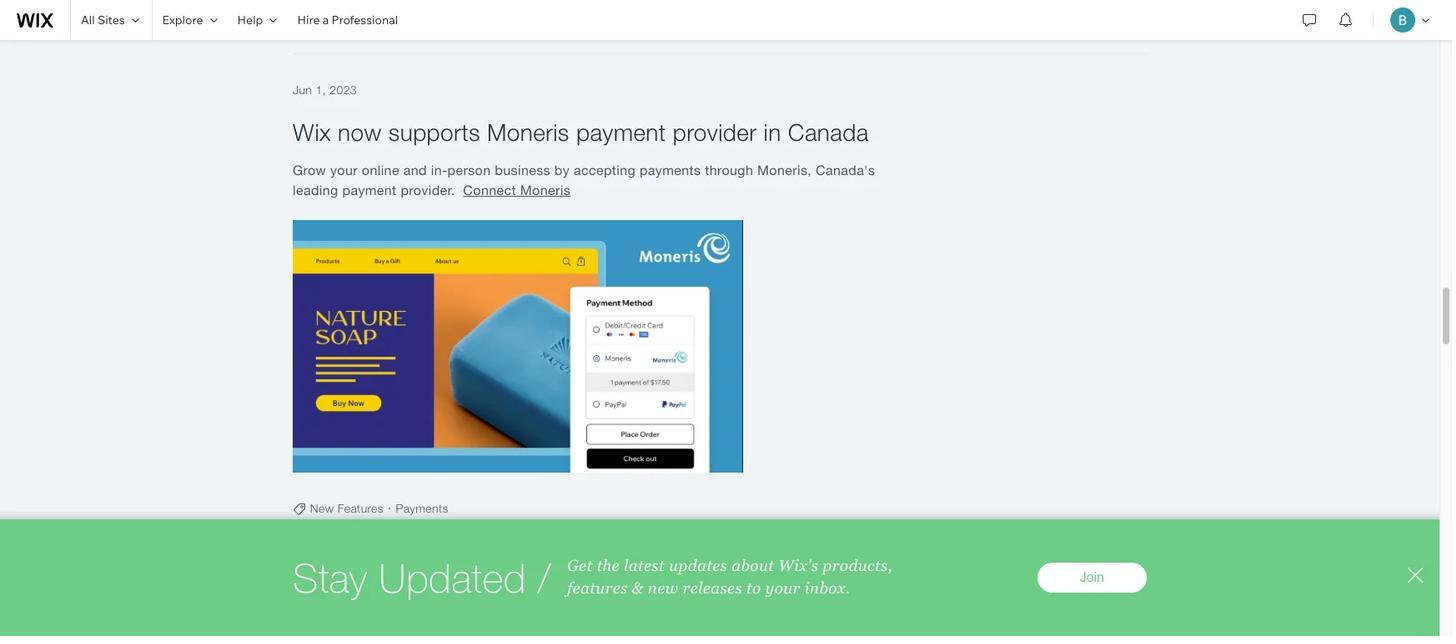 Task type: describe. For each thing, give the bounding box(es) containing it.
explore
[[162, 13, 203, 28]]

hire a professional
[[297, 13, 398, 28]]

help
[[237, 13, 263, 28]]

professional
[[331, 13, 398, 28]]



Task type: vqa. For each thing, say whether or not it's contained in the screenshot.
the left test
no



Task type: locate. For each thing, give the bounding box(es) containing it.
a
[[322, 13, 329, 28]]

hire
[[297, 13, 320, 28]]

help button
[[227, 0, 287, 40]]

sites
[[97, 13, 125, 28]]

all sites
[[81, 13, 125, 28]]

all
[[81, 13, 95, 28]]

hire a professional link
[[287, 0, 408, 40]]



